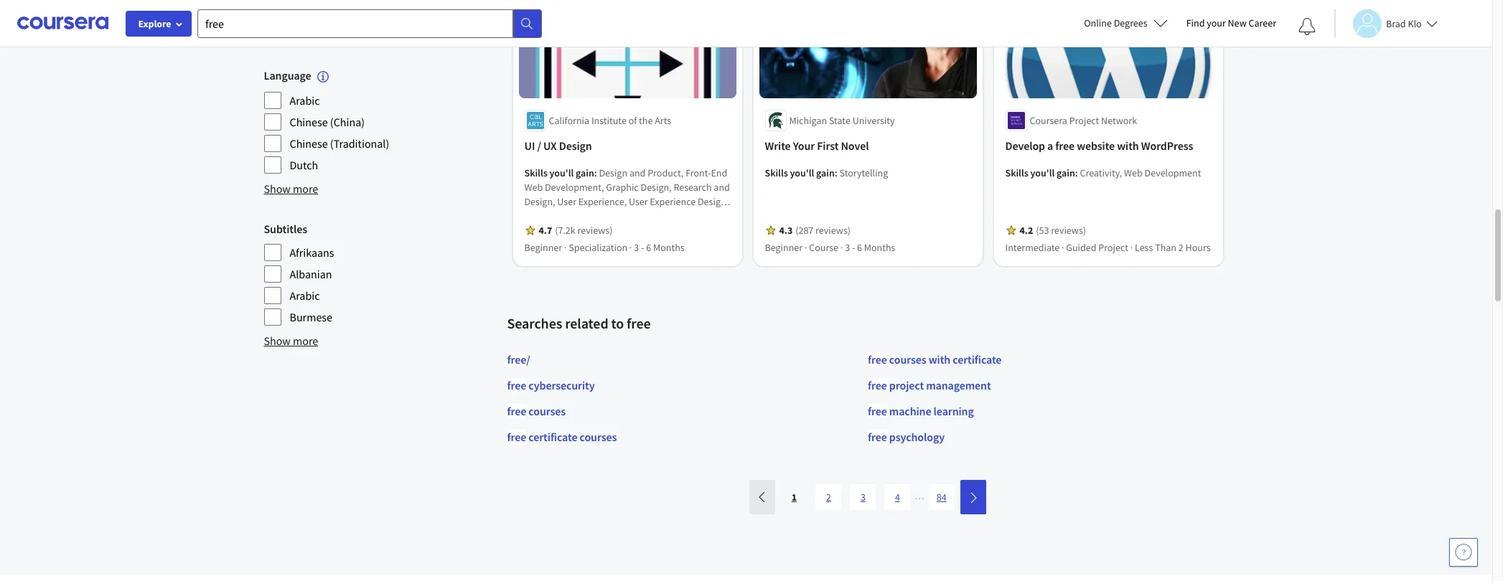 Task type: vqa. For each thing, say whether or not it's contained in the screenshot.
free for free cybersecurity
yes



Task type: locate. For each thing, give the bounding box(es) containing it.
2 link
[[816, 484, 842, 510]]

2 right than
[[1179, 241, 1184, 254]]

3 gain from the left
[[1057, 166, 1076, 179]]

1 months from the left
[[653, 241, 685, 254]]

design up graphic
[[599, 166, 628, 179]]

free for free /
[[507, 352, 526, 367]]

psychology
[[890, 430, 945, 444]]

show more down burmese
[[264, 334, 318, 348]]

with down network
[[1117, 138, 1139, 153]]

0 vertical spatial show more
[[264, 28, 318, 42]]

2 - from the left
[[852, 241, 855, 254]]

0 horizontal spatial reviews)
[[578, 224, 613, 237]]

show down dutch
[[264, 182, 291, 196]]

0 horizontal spatial 2
[[826, 491, 831, 504]]

courses
[[890, 352, 927, 367], [529, 404, 566, 418], [580, 430, 617, 444]]

show down burmese
[[264, 334, 291, 348]]

1 vertical spatial web
[[525, 181, 543, 194]]

1 horizontal spatial skills
[[765, 166, 788, 179]]

2 vertical spatial more
[[293, 334, 318, 348]]

to
[[611, 314, 624, 332]]

0 vertical spatial more
[[293, 28, 318, 42]]

3 right course
[[845, 241, 850, 254]]

2 chinese from the top
[[290, 137, 328, 151]]

cloud
[[328, 4, 356, 19]]

0 horizontal spatial /
[[526, 352, 530, 367]]

ui / ux design
[[525, 138, 592, 153]]

design and product, front-end web development, graphic design, research and design, user experience, user experience design, user research, visual design, visualization (computer graphics), web design, strategy
[[525, 166, 730, 237]]

4.2
[[1020, 224, 1033, 237]]

1 horizontal spatial design
[[599, 166, 628, 179]]

0 horizontal spatial web
[[525, 181, 543, 194]]

0 vertical spatial courses
[[890, 352, 927, 367]]

with inside 'link'
[[1117, 138, 1139, 153]]

intermediate · guided project · less than 2 hours
[[1006, 241, 1211, 254]]

3 right specialization
[[634, 241, 639, 254]]

1 chinese from the top
[[290, 115, 328, 129]]

your
[[793, 138, 815, 153]]

help center image
[[1455, 544, 1473, 562]]

skills for develop
[[1006, 166, 1029, 179]]

burmese
[[290, 310, 332, 325]]

design, down the visualization
[[637, 224, 668, 237]]

months
[[653, 241, 685, 254], [864, 241, 896, 254]]

management
[[926, 378, 991, 393]]

show more for arabic
[[264, 182, 318, 196]]

1 vertical spatial design
[[599, 166, 628, 179]]

3 right 2 link
[[861, 491, 866, 504]]

-
[[641, 241, 644, 254], [852, 241, 855, 254]]

arabic down albanian
[[290, 289, 320, 303]]

2 beginner from the left
[[765, 241, 803, 254]]

arts
[[655, 114, 671, 127]]

show more button down dutch
[[264, 180, 318, 198]]

1 vertical spatial courses
[[529, 404, 566, 418]]

0 vertical spatial show
[[264, 28, 291, 42]]

1 horizontal spatial -
[[852, 241, 855, 254]]

courses down free cybersecurity
[[529, 404, 566, 418]]

arabic inside language group
[[290, 94, 320, 108]]

0 vertical spatial /
[[537, 138, 541, 153]]

84
[[937, 491, 947, 504]]

1 horizontal spatial beginner
[[765, 241, 803, 254]]

3 reviews) from the left
[[1051, 224, 1086, 237]]

free for free project management
[[868, 378, 887, 393]]

design inside "link"
[[559, 138, 592, 153]]

free down searches
[[507, 352, 526, 367]]

3 for design
[[634, 241, 639, 254]]

0 horizontal spatial -
[[641, 241, 644, 254]]

courses for free courses
[[529, 404, 566, 418]]

2 horizontal spatial gain
[[1057, 166, 1076, 179]]

you'll
[[550, 166, 574, 179], [790, 166, 814, 179], [1031, 166, 1055, 179]]

you'll down your at the top right of the page
[[790, 166, 814, 179]]

3 show more from the top
[[264, 334, 318, 348]]

2 horizontal spatial courses
[[890, 352, 927, 367]]

show more
[[264, 28, 318, 42], [264, 182, 318, 196], [264, 334, 318, 348]]

cybersecurity
[[529, 378, 595, 393]]

free left psychology
[[868, 430, 887, 444]]

0 horizontal spatial and
[[630, 166, 646, 179]]

- for design
[[641, 241, 644, 254]]

beginner · course · 3 - 6 months
[[765, 241, 896, 254]]

1 horizontal spatial /
[[537, 138, 541, 153]]

2 horizontal spatial reviews)
[[1051, 224, 1086, 237]]

2 horizontal spatial skills
[[1006, 166, 1029, 179]]

1 horizontal spatial reviews)
[[816, 224, 851, 237]]

more
[[293, 28, 318, 42], [293, 182, 318, 196], [293, 334, 318, 348]]

3 link
[[850, 484, 876, 510]]

1 - from the left
[[641, 241, 644, 254]]

: left creativity,
[[1076, 166, 1078, 179]]

1 horizontal spatial with
[[1117, 138, 1139, 153]]

2 arabic from the top
[[290, 289, 320, 303]]

show more button down burmese
[[264, 333, 318, 350]]

show more button for arabic
[[264, 180, 318, 198]]

(53
[[1036, 224, 1049, 237]]

show more down dutch
[[264, 182, 318, 196]]

1 horizontal spatial you'll
[[790, 166, 814, 179]]

2 horizontal spatial 3
[[861, 491, 866, 504]]

design,
[[641, 181, 672, 194], [525, 195, 555, 208], [698, 195, 729, 208], [615, 209, 646, 222], [637, 224, 668, 237]]

beginner · specialization · 3 - 6 months
[[525, 241, 685, 254]]

1 vertical spatial show more button
[[264, 180, 318, 198]]

web down skills you'll gain :
[[525, 181, 543, 194]]

design inside design and product, front-end web development, graphic design, research and design, user experience, user experience design, user research, visual design, visualization (computer graphics), web design, strategy
[[599, 166, 628, 179]]

2 months from the left
[[864, 241, 896, 254]]

6 · from the left
[[1131, 241, 1133, 254]]

1 gain from the left
[[576, 166, 594, 179]]

2 show more from the top
[[264, 182, 318, 196]]

3 : from the left
[[1076, 166, 1078, 179]]

free for free cybersecurity
[[507, 378, 526, 393]]

graphic
[[606, 181, 639, 194]]

web
[[1124, 166, 1143, 179], [525, 181, 543, 194], [616, 224, 635, 237]]

than
[[1155, 241, 1177, 254]]

3 show more button from the top
[[264, 333, 318, 350]]

2 · from the left
[[630, 241, 632, 254]]

2 reviews) from the left
[[816, 224, 851, 237]]

1 horizontal spatial :
[[835, 166, 838, 179]]

months down strategy
[[653, 241, 685, 254]]

2 show from the top
[[264, 182, 291, 196]]

user up 4.7
[[525, 209, 544, 222]]

6 for ui / ux design
[[646, 241, 651, 254]]

machine
[[890, 404, 932, 418]]

gain up development,
[[576, 166, 594, 179]]

1 horizontal spatial courses
[[580, 430, 617, 444]]

0 horizontal spatial beginner
[[525, 241, 562, 254]]

· right course
[[841, 241, 843, 254]]

2 horizontal spatial web
[[1124, 166, 1143, 179]]

free for free machine learning
[[868, 404, 887, 418]]

0 vertical spatial design
[[559, 138, 592, 153]]

development,
[[545, 181, 604, 194]]

1 vertical spatial certificate
[[529, 430, 578, 444]]

user down graphic
[[629, 195, 648, 208]]

1 show from the top
[[264, 28, 291, 42]]

with up the free project management on the bottom right of the page
[[929, 352, 951, 367]]

6 down the visualization
[[646, 241, 651, 254]]

/ inside "link"
[[537, 138, 541, 153]]

1 horizontal spatial certificate
[[953, 352, 1002, 367]]

0 horizontal spatial skills
[[525, 166, 548, 179]]

0 vertical spatial web
[[1124, 166, 1143, 179]]

2
[[1179, 241, 1184, 254], [826, 491, 831, 504]]

0 vertical spatial 2
[[1179, 241, 1184, 254]]

show more button down alibaba
[[264, 27, 318, 44]]

1 skills from the left
[[525, 166, 548, 179]]

2 horizontal spatial you'll
[[1031, 166, 1055, 179]]

1 horizontal spatial web
[[616, 224, 635, 237]]

2 you'll from the left
[[790, 166, 814, 179]]

2 inside page navigation navigation
[[826, 491, 831, 504]]

1 vertical spatial show more
[[264, 182, 318, 196]]

2 vertical spatial web
[[616, 224, 635, 237]]

2 horizontal spatial :
[[1076, 166, 1078, 179]]

2 gain from the left
[[816, 166, 835, 179]]

1 horizontal spatial 6
[[857, 241, 862, 254]]

albanian
[[290, 267, 332, 282]]

more for arabic
[[293, 182, 318, 196]]

3 show from the top
[[264, 334, 291, 348]]

gain left creativity,
[[1057, 166, 1076, 179]]

0 vertical spatial show more button
[[264, 27, 318, 44]]

chinese
[[290, 115, 328, 129], [290, 137, 328, 151]]

1 · from the left
[[564, 241, 567, 254]]

web right creativity,
[[1124, 166, 1143, 179]]

you'll for write your first novel
[[790, 166, 814, 179]]

(china)
[[330, 115, 365, 129]]

- right course
[[852, 241, 855, 254]]

6 for write your first novel
[[857, 241, 862, 254]]

3 skills from the left
[[1006, 166, 1029, 179]]

language group
[[264, 67, 499, 175]]

california institute of the arts
[[549, 114, 671, 127]]

0 vertical spatial with
[[1117, 138, 1139, 153]]

gain down first
[[816, 166, 835, 179]]

0 horizontal spatial 6
[[646, 241, 651, 254]]

: left storytelling
[[835, 166, 838, 179]]

4.7
[[539, 224, 552, 237]]

more down dutch
[[293, 182, 318, 196]]

explore
[[138, 17, 171, 30]]

coursera project network
[[1030, 114, 1137, 127]]

0 horizontal spatial months
[[653, 241, 685, 254]]

2 skills from the left
[[765, 166, 788, 179]]

1 horizontal spatial user
[[557, 195, 577, 208]]

: up development,
[[594, 166, 597, 179]]

1 horizontal spatial months
[[864, 241, 896, 254]]

6 right course
[[857, 241, 862, 254]]

show down alibaba
[[264, 28, 291, 42]]

gain for develop a free website with wordpress
[[1057, 166, 1076, 179]]

certificate up management
[[953, 352, 1002, 367]]

beginner down the 4.3
[[765, 241, 803, 254]]

0 vertical spatial chinese
[[290, 115, 328, 129]]

2 left 3 link
[[826, 491, 831, 504]]

and up graphic
[[630, 166, 646, 179]]

/ up free cybersecurity
[[526, 352, 530, 367]]

courses up project at the bottom of the page
[[890, 352, 927, 367]]

user up 'research,'
[[557, 195, 577, 208]]

skills
[[525, 166, 548, 179], [765, 166, 788, 179], [1006, 166, 1029, 179]]

design right ux
[[559, 138, 592, 153]]

free left project at the bottom of the page
[[868, 378, 887, 393]]

develop a free website with wordpress link
[[1006, 137, 1212, 154]]

5 · from the left
[[1062, 241, 1065, 254]]

design, up 4.7
[[525, 195, 555, 208]]

- right specialization
[[641, 241, 644, 254]]

previous page image
[[757, 492, 769, 504]]

first
[[817, 138, 839, 153]]

· left guided
[[1062, 241, 1065, 254]]

subtitles group
[[264, 221, 499, 327]]

project up website
[[1070, 114, 1100, 127]]

2 vertical spatial courses
[[580, 430, 617, 444]]

What do you want to learn? text field
[[197, 9, 513, 38]]

0 horizontal spatial certificate
[[529, 430, 578, 444]]

with
[[1117, 138, 1139, 153], [929, 352, 951, 367]]

0 horizontal spatial courses
[[529, 404, 566, 418]]

0 vertical spatial and
[[630, 166, 646, 179]]

beginner
[[525, 241, 562, 254], [765, 241, 803, 254]]

a
[[1048, 138, 1054, 153]]

· down '(287' on the right top
[[805, 241, 807, 254]]

1 vertical spatial arabic
[[290, 289, 320, 303]]

2 vertical spatial show
[[264, 334, 291, 348]]

3 for novel
[[845, 241, 850, 254]]

months right course
[[864, 241, 896, 254]]

and down end
[[714, 181, 730, 194]]

1 horizontal spatial gain
[[816, 166, 835, 179]]

1 6 from the left
[[646, 241, 651, 254]]

3 you'll from the left
[[1031, 166, 1055, 179]]

degrees
[[1114, 17, 1148, 29]]

visual
[[588, 209, 613, 222]]

skills down develop
[[1006, 166, 1029, 179]]

0 horizontal spatial design
[[559, 138, 592, 153]]

free courses
[[507, 404, 566, 418]]

ux
[[543, 138, 557, 153]]

2 : from the left
[[835, 166, 838, 179]]

1 vertical spatial show
[[264, 182, 291, 196]]

guided
[[1067, 241, 1097, 254]]

1 vertical spatial chinese
[[290, 137, 328, 151]]

reviews) up guided
[[1051, 224, 1086, 237]]

show more button
[[264, 27, 318, 44], [264, 180, 318, 198], [264, 333, 318, 350]]

skills you'll gain : storytelling
[[765, 166, 888, 179]]

2 6 from the left
[[857, 241, 862, 254]]

None search field
[[197, 9, 542, 38]]

skills down write
[[765, 166, 788, 179]]

more down burmese
[[293, 334, 318, 348]]

2 more from the top
[[293, 182, 318, 196]]

1 you'll from the left
[[550, 166, 574, 179]]

3 inside 3 link
[[861, 491, 866, 504]]

1 reviews) from the left
[[578, 224, 613, 237]]

courses down cybersecurity
[[580, 430, 617, 444]]

: for develop a free website with wordpress
[[1076, 166, 1078, 179]]

free up the free project management on the bottom right of the page
[[868, 352, 887, 367]]

beginner for your
[[765, 241, 803, 254]]

certificate down free courses
[[529, 430, 578, 444]]

show more button for afrikaans
[[264, 333, 318, 350]]

/ right the ui
[[537, 138, 541, 153]]

you'll down a
[[1031, 166, 1055, 179]]

creativity,
[[1080, 166, 1122, 179]]

free right a
[[1056, 138, 1075, 153]]

1 vertical spatial with
[[929, 352, 951, 367]]

0 vertical spatial project
[[1070, 114, 1100, 127]]

84 link
[[929, 484, 955, 510]]

1 vertical spatial more
[[293, 182, 318, 196]]

more down alibaba
[[293, 28, 318, 42]]

chinese up chinese (traditional)
[[290, 115, 328, 129]]

beginner down 4.7
[[525, 241, 562, 254]]

design, down research
[[698, 195, 729, 208]]

2 vertical spatial show more
[[264, 334, 318, 348]]

1 arabic from the top
[[290, 94, 320, 108]]

your
[[1207, 17, 1226, 29]]

web up beginner · specialization · 3 - 6 months
[[616, 224, 635, 237]]

find
[[1187, 17, 1205, 29]]

· down (7.2k
[[564, 241, 567, 254]]

skills down the ui
[[525, 166, 548, 179]]

free down free cybersecurity
[[507, 404, 526, 418]]

3
[[634, 241, 639, 254], [845, 241, 850, 254], [861, 491, 866, 504]]

1 beginner from the left
[[525, 241, 562, 254]]

· right specialization
[[630, 241, 632, 254]]

/
[[537, 138, 541, 153], [526, 352, 530, 367]]

1 vertical spatial /
[[526, 352, 530, 367]]

online degrees
[[1084, 17, 1148, 29]]

reviews) up beginner · course · 3 - 6 months on the top right of page
[[816, 224, 851, 237]]

1 horizontal spatial 3
[[845, 241, 850, 254]]

skills you'll gain :
[[525, 166, 599, 179]]

arabic down information about this filter group icon
[[290, 94, 320, 108]]

project left less
[[1099, 241, 1129, 254]]

2 show more button from the top
[[264, 180, 318, 198]]

chinese up dutch
[[290, 137, 328, 151]]

0 horizontal spatial gain
[[576, 166, 594, 179]]

· left less
[[1131, 241, 1133, 254]]

0 horizontal spatial 3
[[634, 241, 639, 254]]

graphics),
[[572, 224, 614, 237]]

0 horizontal spatial :
[[594, 166, 597, 179]]

experience,
[[579, 195, 627, 208]]

design
[[559, 138, 592, 153], [599, 166, 628, 179]]

3 more from the top
[[293, 334, 318, 348]]

alibaba
[[290, 4, 326, 19]]

1 vertical spatial 2
[[826, 491, 831, 504]]

0 vertical spatial arabic
[[290, 94, 320, 108]]

free down free /
[[507, 378, 526, 393]]

reviews) for novel
[[816, 224, 851, 237]]

of
[[629, 114, 637, 127]]

: for write your first novel
[[835, 166, 838, 179]]

free cybersecurity
[[507, 378, 595, 393]]

reviews) down "visual"
[[578, 224, 613, 237]]

1 horizontal spatial and
[[714, 181, 730, 194]]

free left machine
[[868, 404, 887, 418]]

free inside 'link'
[[1056, 138, 1075, 153]]

chinese (traditional)
[[290, 137, 389, 151]]

2 vertical spatial show more button
[[264, 333, 318, 350]]

0 horizontal spatial you'll
[[550, 166, 574, 179]]

you'll up development,
[[550, 166, 574, 179]]

novel
[[841, 138, 869, 153]]

chinese for chinese (traditional)
[[290, 137, 328, 151]]

4 · from the left
[[841, 241, 843, 254]]

show more down alibaba
[[264, 28, 318, 42]]

free down free courses
[[507, 430, 526, 444]]

chinese for chinese (china)
[[290, 115, 328, 129]]

project
[[890, 378, 924, 393]]



Task type: describe. For each thing, give the bounding box(es) containing it.
michigan
[[789, 114, 827, 127]]

specialization
[[569, 241, 628, 254]]

brad klo
[[1387, 17, 1422, 30]]

free for free courses with certificate
[[868, 352, 887, 367]]

0 horizontal spatial with
[[929, 352, 951, 367]]

klo
[[1408, 17, 1422, 30]]

design, down product,
[[641, 181, 672, 194]]

arabic inside subtitles group
[[290, 289, 320, 303]]

institute
[[592, 114, 627, 127]]

0 vertical spatial certificate
[[953, 352, 1002, 367]]

you'll for develop a free website with wordpress
[[1031, 166, 1055, 179]]

research
[[674, 181, 712, 194]]

(7.2k
[[555, 224, 576, 237]]

(traditional)
[[330, 137, 389, 151]]

- for novel
[[852, 241, 855, 254]]

chinese (china)
[[290, 115, 365, 129]]

new
[[1228, 17, 1247, 29]]

skills you'll gain : creativity, web development
[[1006, 166, 1202, 179]]

coursera
[[1030, 114, 1068, 127]]

1 vertical spatial project
[[1099, 241, 1129, 254]]

find your new career
[[1187, 17, 1277, 29]]

write
[[765, 138, 791, 153]]

free project management
[[868, 378, 991, 393]]

show for arabic
[[264, 182, 291, 196]]

free /
[[507, 352, 530, 367]]

0 horizontal spatial user
[[525, 209, 544, 222]]

4.3 (287 reviews)
[[779, 224, 851, 237]]

develop a free website with wordpress
[[1006, 138, 1194, 153]]

storytelling
[[840, 166, 888, 179]]

4
[[895, 491, 900, 504]]

1 show more button from the top
[[264, 27, 318, 44]]

write your first novel link
[[765, 137, 971, 154]]

searches
[[507, 314, 562, 332]]

afrikaans
[[290, 246, 334, 260]]

show notifications image
[[1299, 18, 1316, 35]]

subtitles
[[264, 222, 307, 236]]

california
[[549, 114, 590, 127]]

explore button
[[126, 11, 192, 37]]

end
[[711, 166, 728, 179]]

learning
[[934, 404, 974, 418]]

related
[[565, 314, 609, 332]]

design, down graphic
[[615, 209, 646, 222]]

4.3
[[779, 224, 793, 237]]

courses for free courses with certificate
[[890, 352, 927, 367]]

1 horizontal spatial 2
[[1179, 241, 1184, 254]]

page navigation navigation
[[748, 480, 988, 515]]

4.7 (7.2k reviews)
[[539, 224, 613, 237]]

less
[[1135, 241, 1153, 254]]

career
[[1249, 17, 1277, 29]]

4 link
[[885, 484, 911, 510]]

free machine learning
[[868, 404, 974, 418]]

reviews) for website
[[1051, 224, 1086, 237]]

ui
[[525, 138, 535, 153]]

gain for write your first novel
[[816, 166, 835, 179]]

more for afrikaans
[[293, 334, 318, 348]]

beginner for /
[[525, 241, 562, 254]]

development
[[1145, 166, 1202, 179]]

online
[[1084, 17, 1112, 29]]

free right to
[[627, 314, 651, 332]]

1 more from the top
[[293, 28, 318, 42]]

ui / ux design link
[[525, 137, 731, 154]]

network
[[1102, 114, 1137, 127]]

free certificate courses
[[507, 430, 617, 444]]

(287
[[796, 224, 814, 237]]

strategy
[[670, 224, 704, 237]]

show for afrikaans
[[264, 334, 291, 348]]

months for write your first novel
[[864, 241, 896, 254]]

alibaba cloud academy
[[290, 4, 403, 19]]

write your first novel
[[765, 138, 869, 153]]

show more for afrikaans
[[264, 334, 318, 348]]

web for development,
[[525, 181, 543, 194]]

free for free certificate courses
[[507, 430, 526, 444]]

3 · from the left
[[805, 241, 807, 254]]

skills for write
[[765, 166, 788, 179]]

1 show more from the top
[[264, 28, 318, 42]]

free for free courses
[[507, 404, 526, 418]]

1 : from the left
[[594, 166, 597, 179]]

/ for free
[[526, 352, 530, 367]]

web for development
[[1124, 166, 1143, 179]]

information about this filter group image
[[317, 71, 329, 83]]

online degrees button
[[1073, 7, 1179, 39]]

months for ui / ux design
[[653, 241, 685, 254]]

language
[[264, 68, 311, 83]]

find your new career link
[[1179, 14, 1284, 32]]

next page image
[[968, 492, 979, 504]]

university
[[853, 114, 895, 127]]

…
[[915, 490, 925, 502]]

coursera image
[[17, 12, 108, 35]]

(computer
[[525, 224, 570, 237]]

intermediate
[[1006, 241, 1060, 254]]

website
[[1077, 138, 1115, 153]]

/ for ui
[[537, 138, 541, 153]]

michigan state university
[[789, 114, 895, 127]]

dutch
[[290, 158, 318, 173]]

the
[[639, 114, 653, 127]]

course
[[809, 241, 839, 254]]

wordpress
[[1142, 138, 1194, 153]]

visualization
[[648, 209, 701, 222]]

2 horizontal spatial user
[[629, 195, 648, 208]]

free for free psychology
[[868, 430, 887, 444]]

brad klo button
[[1335, 9, 1438, 38]]

free psychology
[[868, 430, 945, 444]]

1 vertical spatial and
[[714, 181, 730, 194]]

reviews) for design
[[578, 224, 613, 237]]

academy
[[359, 4, 403, 19]]

hours
[[1186, 241, 1211, 254]]

develop
[[1006, 138, 1045, 153]]



